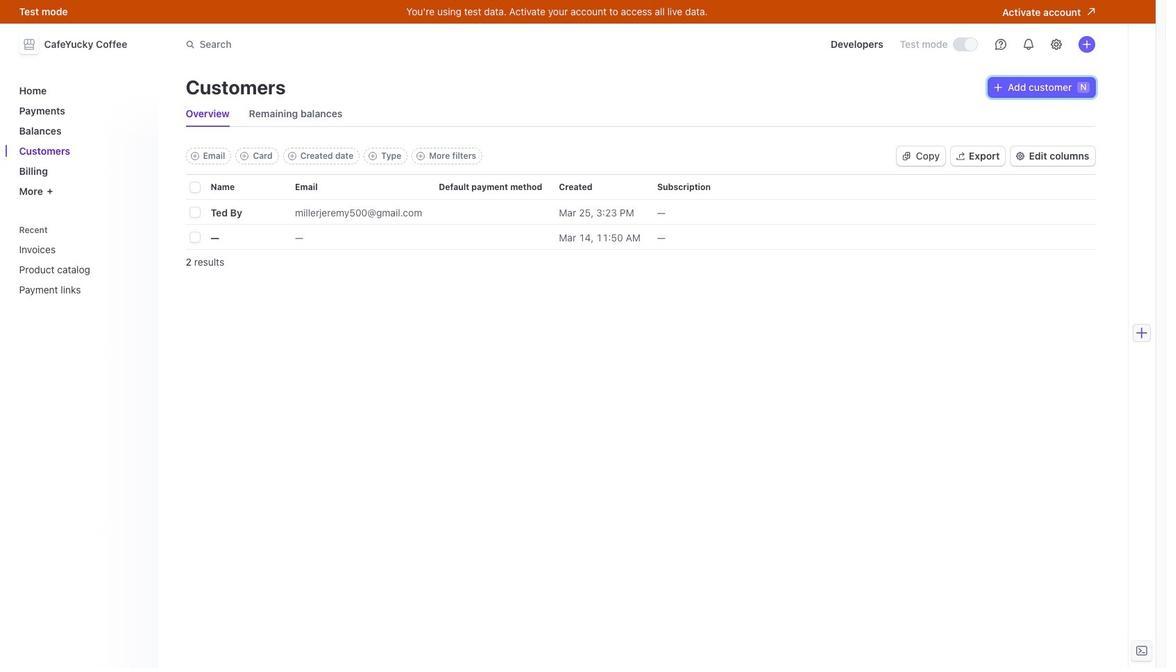 Task type: locate. For each thing, give the bounding box(es) containing it.
None search field
[[177, 32, 569, 57]]

Test mode checkbox
[[954, 38, 978, 51]]

add more filters image
[[417, 152, 425, 160]]

1 recent element from the top
[[14, 221, 150, 301]]

settings image
[[1051, 39, 1062, 50]]

add created date image
[[288, 152, 296, 160]]

add email image
[[191, 152, 199, 160]]

1 horizontal spatial svg image
[[995, 83, 1003, 92]]

svg image
[[995, 83, 1003, 92], [903, 152, 911, 160]]

recent element
[[14, 221, 150, 301], [14, 238, 150, 301]]

notifications image
[[1023, 39, 1035, 50]]

2 recent element from the top
[[14, 238, 150, 301]]

tab list
[[186, 101, 1096, 127]]

toolbar
[[186, 148, 483, 165]]

core navigation links element
[[14, 79, 150, 203]]

add card image
[[241, 152, 249, 160]]

1 vertical spatial svg image
[[903, 152, 911, 160]]



Task type: describe. For each thing, give the bounding box(es) containing it.
add type image
[[369, 152, 377, 160]]

Select item checkbox
[[190, 208, 200, 217]]

0 vertical spatial svg image
[[995, 83, 1003, 92]]

Search text field
[[177, 32, 569, 57]]

Select item checkbox
[[190, 233, 200, 242]]

0 horizontal spatial svg image
[[903, 152, 911, 160]]

clear history image
[[136, 226, 144, 234]]

Select All checkbox
[[190, 183, 200, 192]]

help image
[[996, 39, 1007, 50]]



Task type: vqa. For each thing, say whether or not it's contained in the screenshot.
Balance change from activity associated with 0
no



